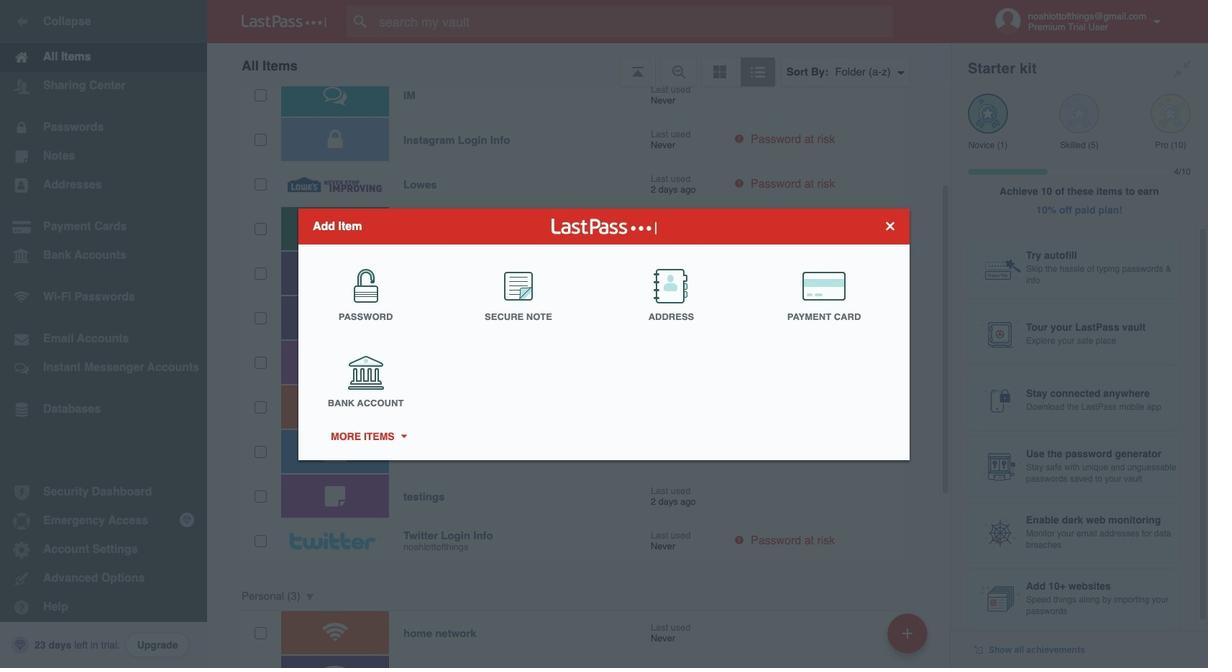 Task type: vqa. For each thing, say whether or not it's contained in the screenshot.
Vault options navigation
yes



Task type: locate. For each thing, give the bounding box(es) containing it.
lastpass image
[[242, 15, 327, 28]]

main navigation navigation
[[0, 0, 207, 668]]

new item navigation
[[883, 609, 937, 668]]

dialog
[[299, 208, 910, 460]]

caret right image
[[399, 435, 409, 438]]

new item image
[[903, 628, 913, 639]]



Task type: describe. For each thing, give the bounding box(es) containing it.
vault options navigation
[[207, 43, 951, 86]]

search my vault text field
[[347, 6, 922, 37]]

Search search field
[[347, 6, 922, 37]]



